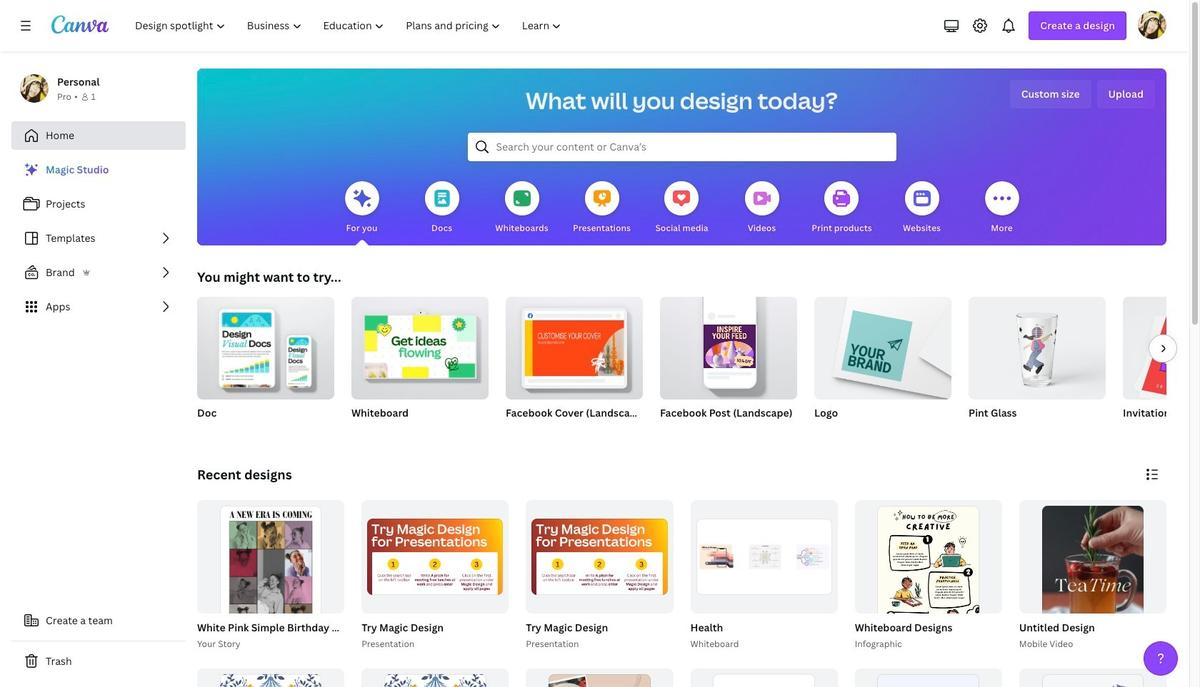 Task type: vqa. For each thing, say whether or not it's contained in the screenshot.
'Try Canva Pro' button
no



Task type: locate. For each thing, give the bounding box(es) containing it.
top level navigation element
[[126, 11, 574, 40]]

list
[[11, 156, 186, 321]]

None search field
[[468, 133, 896, 161]]

Search search field
[[496, 134, 868, 161]]

group
[[197, 291, 334, 439], [197, 291, 334, 400], [660, 291, 797, 439], [660, 291, 797, 400], [814, 291, 952, 439], [814, 291, 952, 400], [969, 291, 1106, 439], [969, 291, 1106, 400], [351, 297, 489, 439], [351, 297, 489, 400], [506, 297, 643, 439], [1123, 297, 1200, 439], [1123, 297, 1200, 400], [194, 501, 488, 688], [197, 501, 344, 688], [359, 501, 509, 652], [362, 501, 509, 614], [523, 501, 673, 652], [526, 501, 673, 614], [688, 501, 838, 652], [690, 501, 838, 614], [852, 501, 1002, 688], [855, 501, 1002, 688], [1016, 501, 1167, 688], [1019, 501, 1167, 688], [197, 669, 344, 688], [362, 669, 509, 688], [526, 669, 673, 688], [690, 669, 838, 688], [855, 669, 1002, 688], [1019, 669, 1167, 688]]

stephanie aranda image
[[1138, 11, 1167, 39]]



